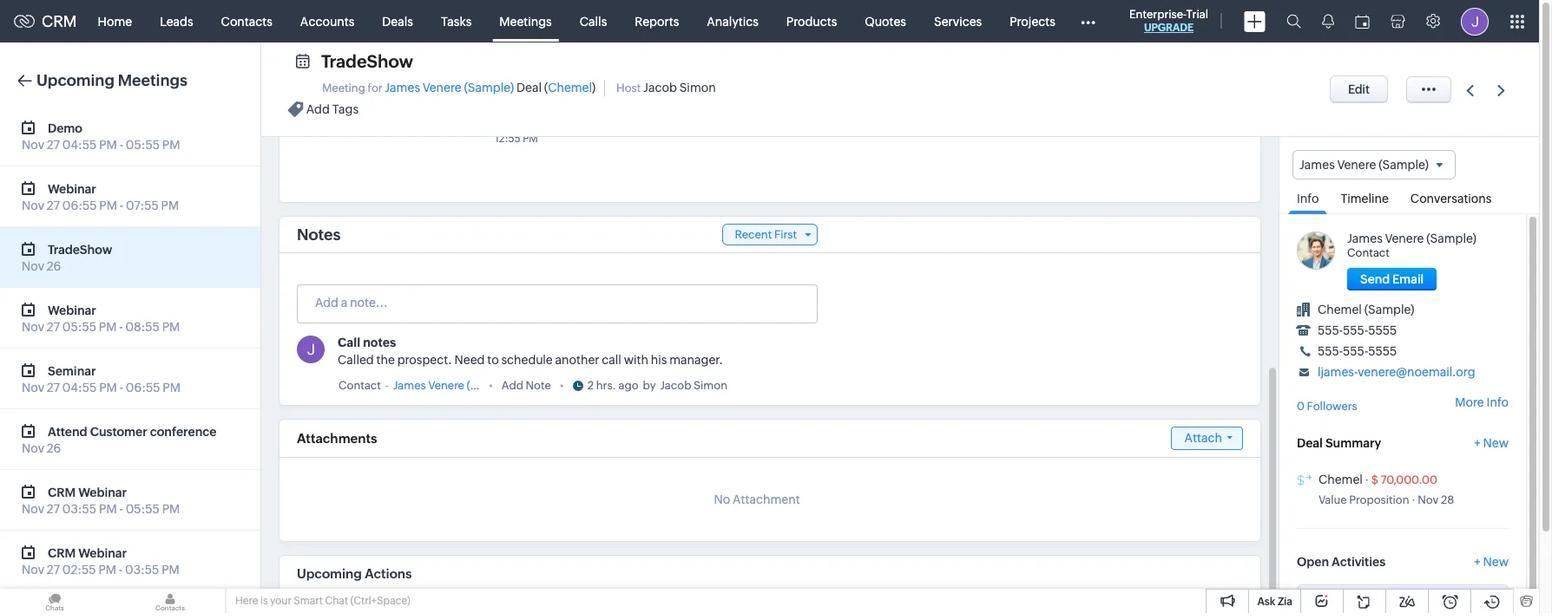 Task type: vqa. For each thing, say whether or not it's contained in the screenshot.
- within the Webinar Nov 27 06:55 PM - 07:55 PM
yes



Task type: locate. For each thing, give the bounding box(es) containing it.
1 horizontal spatial tradeshow
[[321, 51, 413, 71]]

0 vertical spatial james venere (sample) link
[[385, 81, 514, 95]]

04:55 for seminar
[[62, 381, 97, 395]]

james venere (sample) link down conversations
[[1348, 232, 1477, 246]]

proposition
[[1350, 494, 1410, 507]]

0 vertical spatial 06:55
[[62, 199, 97, 213]]

05:55 up crm webinar nov 27 02:55 pm - 03:55 pm
[[126, 503, 160, 517]]

2 new from the top
[[1484, 555, 1509, 569]]

2 26 from the top
[[47, 442, 61, 456]]

chemel
[[548, 81, 592, 95], [1318, 303, 1362, 317], [1319, 473, 1363, 487]]

0 vertical spatial meetings
[[500, 14, 552, 28]]

(ctrl+space)
[[350, 596, 411, 608]]

04:55 down demo at the left of the page
[[62, 138, 97, 152]]

27
[[605, 115, 617, 127], [47, 138, 60, 152], [47, 199, 60, 213], [47, 320, 60, 334], [47, 381, 60, 395], [47, 503, 60, 517], [47, 564, 60, 577]]

deal left the (
[[517, 81, 542, 95]]

0 vertical spatial 555-555-5555
[[1318, 324, 1397, 338]]

meetings down the leads
[[118, 71, 187, 89]]

1 555-555-5555 from the top
[[1318, 324, 1397, 338]]

simon right host
[[680, 81, 716, 95]]

nov inside attend customer conference nov 26
[[22, 442, 44, 456]]

1 vertical spatial 05:55
[[62, 320, 96, 334]]

ask zia
[[1258, 597, 1293, 609]]

-
[[120, 138, 123, 152], [120, 199, 123, 213], [119, 320, 123, 334], [385, 379, 389, 392], [120, 381, 123, 395], [119, 503, 123, 517], [119, 564, 123, 577]]

· left $
[[1365, 474, 1369, 487]]

1 vertical spatial info
[[1487, 396, 1509, 410]]

2023
[[640, 115, 665, 127]]

1 vertical spatial simon
[[694, 379, 728, 392]]

26
[[47, 260, 61, 274], [47, 442, 61, 456]]

03:55 up crm webinar nov 27 02:55 pm - 03:55 pm
[[62, 503, 97, 517]]

· down 70,000.00
[[1412, 494, 1416, 507]]

1 horizontal spatial chemel link
[[1319, 473, 1363, 487]]

webinar up 02:55
[[78, 547, 127, 561]]

products link
[[773, 0, 851, 42]]

0 horizontal spatial •
[[489, 379, 493, 392]]

note
[[526, 379, 551, 392]]

create menu element
[[1234, 0, 1276, 42]]

crm down attend on the left bottom of page
[[48, 486, 76, 500]]

06:55 up customer
[[126, 381, 160, 395]]

james up info link
[[1300, 158, 1335, 172]]

accounts
[[300, 14, 355, 28]]

1 vertical spatial crm
[[48, 486, 76, 500]]

deal summary
[[1297, 437, 1382, 450]]

06:55 up tradeshow nov 26
[[62, 199, 97, 213]]

- inside seminar nov 27 04:55 pm - 06:55 pm
[[120, 381, 123, 395]]

0 followers
[[1297, 400, 1358, 413]]

more info
[[1456, 396, 1509, 410]]

1 vertical spatial 26
[[47, 442, 61, 456]]

crm webinar nov 27 03:55 pm - 05:55 pm
[[22, 486, 180, 517]]

27 down demo at the left of the page
[[47, 138, 60, 152]]

27 right the 'mon,' on the left of page
[[605, 115, 617, 127]]

info
[[1297, 192, 1319, 206], [1487, 396, 1509, 410]]

chemel up the 'mon,' on the left of page
[[548, 81, 592, 95]]

here
[[235, 596, 258, 608]]

james inside james venere (sample) contact
[[1348, 232, 1383, 246]]

by
[[643, 379, 656, 392]]

(
[[544, 81, 548, 95]]

0 vertical spatial contact
[[1348, 247, 1390, 260]]

1 vertical spatial chemel
[[1318, 303, 1362, 317]]

venere right for
[[423, 81, 462, 95]]

james venere (sample) link down tasks link
[[385, 81, 514, 95]]

deal down 0
[[1297, 437, 1323, 450]]

1 vertical spatial + new
[[1475, 555, 1509, 569]]

06:55 inside seminar nov 27 04:55 pm - 06:55 pm
[[126, 381, 160, 395]]

26 up webinar nov 27 05:55 pm - 08:55 pm
[[47, 260, 61, 274]]

1 horizontal spatial info
[[1487, 396, 1509, 410]]

(sample) down to
[[467, 379, 513, 392]]

2 5555 from the top
[[1369, 345, 1397, 359]]

(sample) up timeline link
[[1379, 158, 1429, 172]]

- left 08:55
[[119, 320, 123, 334]]

notes
[[363, 336, 396, 350]]

tradeshow nov 26
[[22, 243, 112, 274]]

manager.
[[670, 353, 723, 367]]

- right 02:55
[[119, 564, 123, 577]]

27 inside demo nov 27 04:55 pm - 05:55 pm
[[47, 138, 60, 152]]

0 horizontal spatial 03:55
[[62, 503, 97, 517]]

1 horizontal spatial 03:55
[[125, 564, 159, 577]]

summary
[[1326, 437, 1382, 450]]

tradeshow up for
[[321, 51, 413, 71]]

first
[[774, 228, 797, 241]]

signals image
[[1322, 14, 1335, 29]]

venere@noemail.org
[[1358, 366, 1476, 380]]

0 horizontal spatial chemel link
[[548, 81, 592, 95]]

jacob right by
[[660, 379, 692, 392]]

- inside crm webinar nov 27 03:55 pm - 05:55 pm
[[119, 503, 123, 517]]

1 horizontal spatial deal
[[1297, 437, 1323, 450]]

27 down seminar
[[47, 381, 60, 395]]

tradeshow inside tradeshow nov 26
[[48, 243, 112, 257]]

05:55 up '07:55'
[[126, 138, 160, 152]]

upcoming up here is your smart chat (ctrl+space)
[[297, 567, 362, 582]]

reports link
[[621, 0, 693, 42]]

1 vertical spatial contact
[[339, 379, 381, 392]]

- inside demo nov 27 04:55 pm - 05:55 pm
[[120, 138, 123, 152]]

crm link
[[14, 12, 77, 30]]

+
[[1475, 437, 1481, 450], [1475, 555, 1481, 569]]

1 horizontal spatial upcoming
[[297, 567, 362, 582]]

contacts link
[[207, 0, 286, 42]]

0 horizontal spatial deal
[[517, 81, 542, 95]]

webinar down attend customer conference nov 26
[[78, 486, 127, 500]]

calendar image
[[1355, 14, 1370, 28]]

simon
[[680, 81, 716, 95], [694, 379, 728, 392]]

05:55 inside webinar nov 27 05:55 pm - 08:55 pm
[[62, 320, 96, 334]]

27 left 02:55
[[47, 564, 60, 577]]

06:55
[[62, 199, 97, 213], [126, 381, 160, 395]]

analytics
[[707, 14, 759, 28]]

1 vertical spatial new
[[1484, 555, 1509, 569]]

0 vertical spatial ·
[[1365, 474, 1369, 487]]

0 vertical spatial +
[[1475, 437, 1481, 450]]

add tags
[[306, 103, 359, 117]]

1 horizontal spatial meetings
[[500, 14, 552, 28]]

James Venere (Sample) field
[[1293, 150, 1456, 180]]

0 horizontal spatial info
[[1297, 192, 1319, 206]]

1 04:55 from the top
[[62, 138, 97, 152]]

555-
[[1318, 324, 1343, 338], [1343, 324, 1369, 338], [1318, 345, 1343, 359], [1343, 345, 1369, 359]]

27 up crm webinar nov 27 02:55 pm - 03:55 pm
[[47, 503, 60, 517]]

0 vertical spatial simon
[[680, 81, 716, 95]]

seminar
[[48, 364, 96, 378]]

chemel up the value
[[1319, 473, 1363, 487]]

03:55
[[62, 503, 97, 517], [125, 564, 159, 577]]

04:55 down seminar
[[62, 381, 97, 395]]

1 vertical spatial chemel link
[[1319, 473, 1363, 487]]

meetings link
[[486, 0, 566, 42]]

1 26 from the top
[[47, 260, 61, 274]]

chemel for chemel (sample)
[[1318, 303, 1362, 317]]

info right more
[[1487, 396, 1509, 410]]

26 inside tradeshow nov 26
[[47, 260, 61, 274]]

webinar down tradeshow nov 26
[[48, 303, 96, 317]]

venere inside james venere (sample) contact
[[1386, 232, 1424, 246]]

27 inside mon, 27 nov 2023 12:55 pm
[[605, 115, 617, 127]]

simon down manager.
[[694, 379, 728, 392]]

webinar inside webinar nov 27 05:55 pm - 08:55 pm
[[48, 303, 96, 317]]

0 vertical spatial jacob
[[644, 81, 677, 95]]

- up webinar nov 27 06:55 pm - 07:55 pm
[[120, 138, 123, 152]]

crm inside crm webinar nov 27 02:55 pm - 03:55 pm
[[48, 547, 76, 561]]

contact down timeline
[[1348, 247, 1390, 260]]

info left timeline
[[1297, 192, 1319, 206]]

webinar down demo nov 27 04:55 pm - 05:55 pm
[[48, 182, 96, 196]]

26 down attend on the left bottom of page
[[47, 442, 61, 456]]

attach
[[1185, 432, 1223, 445]]

another
[[555, 353, 600, 367]]

04:55
[[62, 138, 97, 152], [62, 381, 97, 395]]

1 vertical spatial +
[[1475, 555, 1481, 569]]

crm left home link
[[42, 12, 77, 30]]

ljames-
[[1318, 366, 1358, 380]]

Other Modules field
[[1070, 7, 1107, 35]]

0 vertical spatial + new
[[1475, 437, 1509, 450]]

1 horizontal spatial 06:55
[[126, 381, 160, 395]]

5555 up 'ljames-venere@noemail.org'
[[1369, 345, 1397, 359]]

venere down timeline
[[1386, 232, 1424, 246]]

1 vertical spatial 03:55
[[125, 564, 159, 577]]

0 vertical spatial 26
[[47, 260, 61, 274]]

james down timeline
[[1348, 232, 1383, 246]]

crm for crm webinar nov 27 03:55 pm - 05:55 pm
[[48, 486, 76, 500]]

0 vertical spatial tradeshow
[[321, 51, 413, 71]]

0 vertical spatial 03:55
[[62, 503, 97, 517]]

1 horizontal spatial •
[[560, 379, 564, 392]]

attachments
[[297, 432, 377, 446]]

meetings left "calls" link
[[500, 14, 552, 28]]

1 vertical spatial 04:55
[[62, 381, 97, 395]]

1 vertical spatial add
[[502, 379, 524, 392]]

2 04:55 from the top
[[62, 381, 97, 395]]

webinar nov 27 06:55 pm - 07:55 pm
[[22, 182, 179, 213]]

- up customer
[[120, 381, 123, 395]]

chemel up ljames-
[[1318, 303, 1362, 317]]

crm
[[42, 12, 77, 30], [48, 486, 76, 500], [48, 547, 76, 561]]

0 horizontal spatial ·
[[1365, 474, 1369, 487]]

meetings
[[500, 14, 552, 28], [118, 71, 187, 89]]

chemel link up the value
[[1319, 473, 1363, 487]]

0 vertical spatial new
[[1484, 437, 1509, 450]]

03:55 up contacts image
[[125, 564, 159, 577]]

·
[[1365, 474, 1369, 487], [1412, 494, 1416, 507]]

demo nov 27 04:55 pm - 05:55 pm
[[22, 121, 180, 152]]

1 vertical spatial tradeshow
[[48, 243, 112, 257]]

(sample) down conversations
[[1427, 232, 1477, 246]]

1 vertical spatial deal
[[1297, 437, 1323, 450]]

add
[[306, 103, 330, 117], [502, 379, 524, 392]]

+ new
[[1475, 437, 1509, 450], [1475, 555, 1509, 569]]

upcoming up demo at the left of the page
[[36, 71, 115, 89]]

ljames-venere@noemail.org link
[[1318, 366, 1476, 380]]

webinar inside webinar nov 27 06:55 pm - 07:55 pm
[[48, 182, 96, 196]]

+ inside + new link
[[1475, 437, 1481, 450]]

27 up seminar
[[47, 320, 60, 334]]

crm up 02:55
[[48, 547, 76, 561]]

1 horizontal spatial add
[[502, 379, 524, 392]]

None button
[[1330, 76, 1389, 103], [1348, 268, 1437, 291], [1330, 76, 1389, 103], [1348, 268, 1437, 291]]

- inside webinar nov 27 06:55 pm - 07:55 pm
[[120, 199, 123, 213]]

contact down called
[[339, 379, 381, 392]]

james venere (sample) link down the need
[[393, 378, 513, 395]]

0 vertical spatial 5555
[[1369, 324, 1397, 338]]

chemel inside chemel · $ 70,000.00 value proposition · nov 28
[[1319, 473, 1363, 487]]

06:55 inside webinar nov 27 06:55 pm - 07:55 pm
[[62, 199, 97, 213]]

projects link
[[996, 0, 1070, 42]]

0 vertical spatial upcoming
[[36, 71, 115, 89]]

5555 down chemel (sample)
[[1369, 324, 1397, 338]]

555-555-5555
[[1318, 324, 1397, 338], [1318, 345, 1397, 359]]

04:55 inside seminar nov 27 04:55 pm - 06:55 pm
[[62, 381, 97, 395]]

0 vertical spatial info
[[1297, 192, 1319, 206]]

1 horizontal spatial ·
[[1412, 494, 1416, 507]]

27 inside crm webinar nov 27 02:55 pm - 03:55 pm
[[47, 564, 60, 577]]

• right note in the bottom left of the page
[[560, 379, 564, 392]]

customer
[[90, 425, 147, 439]]

0 horizontal spatial upcoming
[[36, 71, 115, 89]]

venere
[[423, 81, 462, 95], [1338, 158, 1377, 172], [1386, 232, 1424, 246], [428, 379, 465, 392]]

contact inside james venere (sample) contact
[[1348, 247, 1390, 260]]

- left '07:55'
[[120, 199, 123, 213]]

0 vertical spatial 05:55
[[126, 138, 160, 152]]

1 vertical spatial 5555
[[1369, 345, 1397, 359]]

0 vertical spatial chemel link
[[548, 81, 592, 95]]

1 vertical spatial ·
[[1412, 494, 1416, 507]]

08:55
[[125, 320, 160, 334]]

crm inside crm webinar nov 27 03:55 pm - 05:55 pm
[[48, 486, 76, 500]]

nov
[[619, 115, 638, 127], [22, 138, 44, 152], [22, 199, 44, 213], [22, 260, 44, 274], [22, 320, 44, 334], [22, 381, 44, 395], [22, 442, 44, 456], [1418, 494, 1439, 507], [22, 503, 44, 517], [22, 564, 44, 577]]

(sample) up 'ljames-venere@noemail.org' "link" at right bottom
[[1365, 303, 1415, 317]]

2 vertical spatial chemel
[[1319, 473, 1363, 487]]

search image
[[1287, 14, 1302, 29]]

james inside field
[[1300, 158, 1335, 172]]

2 vertical spatial 05:55
[[126, 503, 160, 517]]

+ new link
[[1475, 437, 1509, 459]]

1 vertical spatial 06:55
[[126, 381, 160, 395]]

tradeshow for tradeshow
[[321, 51, 413, 71]]

05:55 up seminar
[[62, 320, 96, 334]]

add left tags
[[306, 103, 330, 117]]

•
[[489, 379, 493, 392], [560, 379, 564, 392]]

(sample) up 12:55
[[464, 81, 514, 95]]

555-555-5555 down "chemel (sample)" link
[[1318, 324, 1397, 338]]

1 vertical spatial jacob
[[660, 379, 692, 392]]

upgrade
[[1144, 22, 1194, 34]]

open
[[1297, 555, 1329, 569]]

1 horizontal spatial contact
[[1348, 247, 1390, 260]]

1 + from the top
[[1475, 437, 1481, 450]]

0 vertical spatial add
[[306, 103, 330, 117]]

0 horizontal spatial 06:55
[[62, 199, 97, 213]]

- up crm webinar nov 27 02:55 pm - 03:55 pm
[[119, 503, 123, 517]]

previous record image
[[1467, 85, 1475, 96]]

1 vertical spatial meetings
[[118, 71, 187, 89]]

venere up timeline link
[[1338, 158, 1377, 172]]

tradeshow for tradeshow nov 26
[[48, 243, 112, 257]]

0 vertical spatial crm
[[42, 12, 77, 30]]

1 vertical spatial upcoming
[[297, 567, 362, 582]]

0 vertical spatial 04:55
[[62, 138, 97, 152]]

1 vertical spatial 555-555-5555
[[1318, 345, 1397, 359]]

27 up tradeshow nov 26
[[47, 199, 60, 213]]

chemel link up the 'mon,' on the left of page
[[548, 81, 592, 95]]

open activities
[[1297, 555, 1386, 569]]

04:55 inside demo nov 27 04:55 pm - 05:55 pm
[[62, 138, 97, 152]]

tradeshow down webinar nov 27 06:55 pm - 07:55 pm
[[48, 243, 112, 257]]

555-555-5555 up ljames-
[[1318, 345, 1397, 359]]

jacob right host
[[644, 81, 677, 95]]

27 inside crm webinar nov 27 03:55 pm - 05:55 pm
[[47, 503, 60, 517]]

deal
[[517, 81, 542, 95], [1297, 437, 1323, 450]]

add left note in the bottom left of the page
[[502, 379, 524, 392]]

0 horizontal spatial tradeshow
[[48, 243, 112, 257]]

2 vertical spatial crm
[[48, 547, 76, 561]]

james venere (sample)
[[1300, 158, 1429, 172]]

home link
[[84, 0, 146, 42]]

upcoming for upcoming meetings
[[36, 71, 115, 89]]

(sample) inside field
[[1379, 158, 1429, 172]]

0 horizontal spatial contact
[[339, 379, 381, 392]]

05:55
[[126, 138, 160, 152], [62, 320, 96, 334], [126, 503, 160, 517]]

• down to
[[489, 379, 493, 392]]

2 + new from the top
[[1475, 555, 1509, 569]]



Task type: describe. For each thing, give the bounding box(es) containing it.
followers
[[1307, 400, 1358, 413]]

upcoming for upcoming actions
[[297, 567, 362, 582]]

meeting
[[322, 82, 366, 95]]

profile element
[[1451, 0, 1500, 42]]

add note link
[[502, 378, 551, 395]]

tags
[[332, 103, 359, 117]]

2 • from the left
[[560, 379, 564, 392]]

profile image
[[1461, 7, 1489, 35]]

nov inside crm webinar nov 27 03:55 pm - 05:55 pm
[[22, 503, 44, 517]]

venere down prospect.
[[428, 379, 465, 392]]

webinar inside crm webinar nov 27 02:55 pm - 03:55 pm
[[78, 547, 127, 561]]

accounts link
[[286, 0, 368, 42]]

0 horizontal spatial meetings
[[118, 71, 187, 89]]

2 hrs. ago
[[588, 379, 639, 392]]

attend customer conference nov 26
[[22, 425, 217, 456]]

seminar nov 27 04:55 pm - 06:55 pm
[[22, 364, 181, 395]]

search element
[[1276, 0, 1312, 43]]

nov inside seminar nov 27 04:55 pm - 06:55 pm
[[22, 381, 44, 395]]

contacts image
[[115, 590, 225, 614]]

- inside webinar nov 27 05:55 pm - 08:55 pm
[[119, 320, 123, 334]]

home
[[98, 14, 132, 28]]

(sample) inside james venere (sample) contact
[[1427, 232, 1477, 246]]

info link
[[1289, 180, 1328, 215]]

value
[[1319, 494, 1347, 507]]

ago
[[619, 379, 639, 392]]

services
[[934, 14, 982, 28]]

nov inside tradeshow nov 26
[[22, 260, 44, 274]]

zia
[[1278, 597, 1293, 609]]

1 5555 from the top
[[1369, 324, 1397, 338]]

nov inside webinar nov 27 06:55 pm - 07:55 pm
[[22, 199, 44, 213]]

12:55
[[495, 133, 521, 145]]

calls link
[[566, 0, 621, 42]]

1 vertical spatial james venere (sample) link
[[1348, 232, 1477, 246]]

2 555-555-5555 from the top
[[1318, 345, 1397, 359]]

attachment
[[733, 493, 800, 507]]

meeting for james venere (sample) deal ( chemel )
[[322, 81, 596, 95]]

27 inside webinar nov 27 06:55 pm - 07:55 pm
[[47, 199, 60, 213]]

call
[[338, 336, 360, 350]]

chemel for chemel · $ 70,000.00 value proposition · nov 28
[[1319, 473, 1363, 487]]

recent first
[[735, 228, 797, 241]]

Add a note... field
[[298, 294, 816, 312]]

- inside crm webinar nov 27 02:55 pm - 03:55 pm
[[119, 564, 123, 577]]

james venere (sample) contact
[[1348, 232, 1477, 260]]

27 inside seminar nov 27 04:55 pm - 06:55 pm
[[47, 381, 60, 395]]

0 vertical spatial deal
[[517, 81, 542, 95]]

tasks
[[441, 14, 472, 28]]

call notes called the prospect. need to schedule another call with his manager.
[[338, 336, 723, 367]]

simon for host jacob simon
[[680, 81, 716, 95]]

enterprise-
[[1130, 8, 1187, 21]]

next record image
[[1498, 85, 1509, 96]]

is
[[260, 596, 268, 608]]

timeline
[[1341, 192, 1389, 206]]

ask
[[1258, 597, 1276, 609]]

nov inside demo nov 27 04:55 pm - 05:55 pm
[[22, 138, 44, 152]]

28
[[1441, 494, 1455, 507]]

2
[[588, 379, 594, 392]]

his
[[651, 353, 667, 367]]

products
[[787, 14, 837, 28]]

conference
[[150, 425, 217, 439]]

03:55 inside crm webinar nov 27 03:55 pm - 05:55 pm
[[62, 503, 97, 517]]

07:55
[[126, 199, 159, 213]]

1 new from the top
[[1484, 437, 1509, 450]]

no
[[714, 493, 730, 507]]

chemel (sample)
[[1318, 303, 1415, 317]]

attach link
[[1171, 427, 1243, 451]]

1 • from the left
[[489, 379, 493, 392]]

simon for by jacob simon
[[694, 379, 728, 392]]

host
[[617, 82, 641, 95]]

05:55 inside demo nov 27 04:55 pm - 05:55 pm
[[126, 138, 160, 152]]

by jacob simon
[[643, 379, 728, 392]]

0 vertical spatial chemel
[[548, 81, 592, 95]]

prospect.
[[397, 353, 452, 367]]

2 vertical spatial james venere (sample) link
[[393, 378, 513, 395]]

pm inside mon, 27 nov 2023 12:55 pm
[[523, 133, 538, 145]]

crm for crm
[[42, 12, 77, 30]]

your
[[270, 596, 292, 608]]

timeline link
[[1332, 180, 1398, 214]]

chats image
[[0, 590, 109, 614]]

crm webinar nov 27 02:55 pm - 03:55 pm
[[22, 547, 180, 577]]

quotes
[[865, 14, 907, 28]]

2 + from the top
[[1475, 555, 1481, 569]]

no attachment
[[714, 493, 800, 507]]

jacob for by jacob simon
[[660, 379, 692, 392]]

nov inside crm webinar nov 27 02:55 pm - 03:55 pm
[[22, 564, 44, 577]]

smart
[[294, 596, 323, 608]]

james down prospect.
[[393, 379, 426, 392]]

1 + new from the top
[[1475, 437, 1509, 450]]

- down the
[[385, 379, 389, 392]]

calls
[[580, 14, 607, 28]]

mon,
[[579, 115, 603, 127]]

contact - james venere (sample)
[[339, 379, 513, 392]]

projects
[[1010, 14, 1056, 28]]

chemel · $ 70,000.00 value proposition · nov 28
[[1319, 473, 1455, 507]]

70,000.00
[[1381, 474, 1438, 487]]

called
[[338, 353, 374, 367]]

webinar inside crm webinar nov 27 03:55 pm - 05:55 pm
[[78, 486, 127, 500]]

trial
[[1187, 8, 1209, 21]]

chemel (sample) link
[[1318, 303, 1415, 317]]

05:55 inside crm webinar nov 27 03:55 pm - 05:55 pm
[[126, 503, 160, 517]]

for
[[368, 82, 383, 95]]

schedule
[[501, 353, 553, 367]]

activities
[[1332, 555, 1386, 569]]

nov inside mon, 27 nov 2023 12:55 pm
[[619, 115, 638, 127]]

demo
[[48, 121, 82, 135]]

venere inside field
[[1338, 158, 1377, 172]]

$
[[1372, 474, 1379, 487]]

• add note •
[[489, 379, 564, 392]]

0 horizontal spatial add
[[306, 103, 330, 117]]

nov inside webinar nov 27 05:55 pm - 08:55 pm
[[22, 320, 44, 334]]

ljames-venere@noemail.org
[[1318, 366, 1476, 380]]

27 inside webinar nov 27 05:55 pm - 08:55 pm
[[47, 320, 60, 334]]

nov inside chemel · $ 70,000.00 value proposition · nov 28
[[1418, 494, 1439, 507]]

create menu image
[[1244, 11, 1266, 32]]

hrs.
[[596, 379, 616, 392]]

quotes link
[[851, 0, 920, 42]]

26 inside attend customer conference nov 26
[[47, 442, 61, 456]]

analytics link
[[693, 0, 773, 42]]

04:55 for demo
[[62, 138, 97, 152]]

crm for crm webinar nov 27 02:55 pm - 03:55 pm
[[48, 547, 76, 561]]

recent
[[735, 228, 772, 241]]

james right for
[[385, 81, 420, 95]]

upcoming meetings
[[36, 71, 187, 89]]

02:55
[[62, 564, 96, 577]]

jacob for host jacob simon
[[644, 81, 677, 95]]

reports
[[635, 14, 679, 28]]

leads
[[160, 14, 193, 28]]

0
[[1297, 400, 1305, 413]]

to
[[487, 353, 499, 367]]

03:55 inside crm webinar nov 27 02:55 pm - 03:55 pm
[[125, 564, 159, 577]]

with
[[624, 353, 649, 367]]

signals element
[[1312, 0, 1345, 43]]

the
[[376, 353, 395, 367]]

enterprise-trial upgrade
[[1130, 8, 1209, 34]]

mon, 27 nov 2023 12:55 pm
[[495, 115, 665, 145]]

attend
[[48, 425, 87, 439]]



